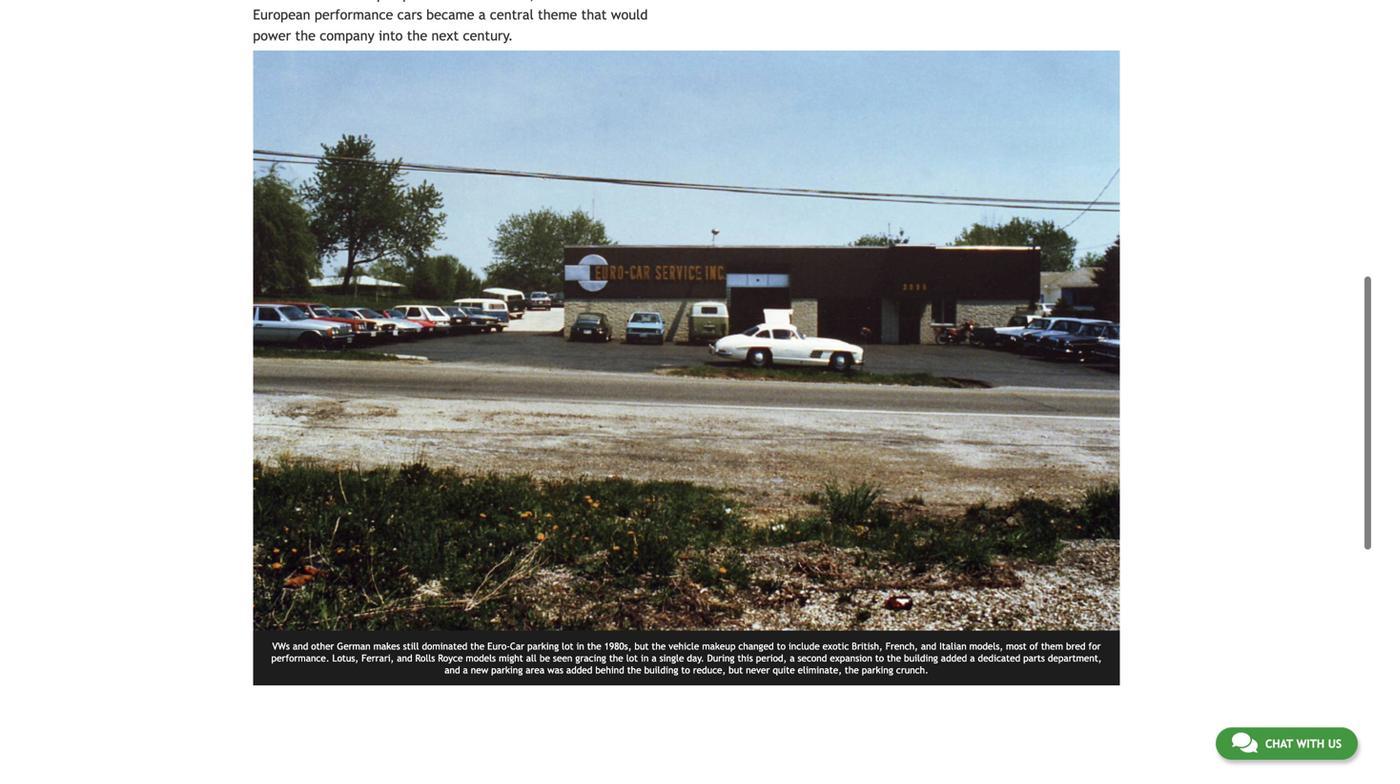 Task type: locate. For each thing, give the bounding box(es) containing it.
performance
[[315, 7, 393, 23]]

to down british,
[[875, 653, 884, 664]]

in
[[638, 0, 649, 2], [576, 641, 584, 652], [641, 653, 649, 664]]

behind
[[595, 665, 624, 676]]

a up century.
[[479, 7, 486, 23]]

lot
[[562, 641, 574, 652], [626, 653, 638, 664]]

0 horizontal spatial into
[[379, 27, 403, 43]]

added
[[941, 653, 967, 664], [566, 665, 593, 676]]

1 vertical spatial car
[[510, 641, 525, 652]]

car up european
[[303, 0, 324, 2]]

to up period,
[[777, 641, 786, 652]]

service
[[328, 0, 373, 2]]

a left single
[[652, 653, 657, 664]]

new
[[471, 665, 488, 676]]

2 vertical spatial in
[[641, 653, 649, 664]]

0 vertical spatial in
[[638, 0, 649, 2]]

but
[[635, 641, 649, 652], [729, 665, 743, 676]]

1 horizontal spatial lot
[[626, 653, 638, 664]]

with
[[1297, 737, 1325, 751]]

1 horizontal spatial into
[[443, 0, 467, 2]]

chat
[[1266, 737, 1293, 751]]

area
[[526, 665, 545, 676]]

1 horizontal spatial added
[[941, 653, 967, 664]]

0 vertical spatial car
[[303, 0, 324, 2]]

this
[[738, 653, 753, 664]]

but down this on the right bottom of the page
[[729, 665, 743, 676]]

1 vertical spatial in
[[576, 641, 584, 652]]

1990s,
[[495, 0, 535, 2]]

car
[[303, 0, 324, 2], [510, 641, 525, 652]]

1 vertical spatial but
[[729, 665, 743, 676]]

british,
[[852, 641, 883, 652]]

other
[[311, 641, 334, 652]]

euro- inside as euro-car service prospered into the 1990s, a fresh interest in european performance cars       became a central theme that would power the company into the next century.
[[271, 0, 303, 2]]

and down royce
[[445, 665, 460, 676]]

models,
[[970, 641, 1003, 652]]

a left new
[[463, 665, 468, 676]]

1 vertical spatial into
[[379, 27, 403, 43]]

0 horizontal spatial car
[[303, 0, 324, 2]]

theme
[[538, 7, 577, 23]]

1 vertical spatial lot
[[626, 653, 638, 664]]

in up would
[[638, 0, 649, 2]]

as
[[253, 0, 267, 2]]

euro- up european
[[271, 0, 303, 2]]

0 horizontal spatial parking
[[491, 665, 523, 676]]

parking down british,
[[862, 665, 894, 676]]

fresh
[[550, 0, 581, 2]]

parking down might
[[491, 665, 523, 676]]

0 vertical spatial to
[[777, 641, 786, 652]]

royce
[[438, 653, 463, 664]]

the down expansion
[[845, 665, 859, 676]]

dedicated
[[978, 653, 1021, 664]]

1 horizontal spatial to
[[777, 641, 786, 652]]

exotic
[[823, 641, 849, 652]]

makeup
[[702, 641, 736, 652]]

0 horizontal spatial euro-
[[271, 0, 303, 2]]

the right behind
[[627, 665, 641, 676]]

parking
[[527, 641, 559, 652], [491, 665, 523, 676], [862, 665, 894, 676]]

1 vertical spatial added
[[566, 665, 593, 676]]

eliminate,
[[798, 665, 842, 676]]

1 horizontal spatial euro-
[[488, 641, 510, 652]]

makes
[[373, 641, 400, 652]]

and
[[293, 641, 308, 652], [921, 641, 937, 652], [397, 653, 413, 664], [445, 665, 460, 676]]

in left single
[[641, 653, 649, 664]]

to
[[777, 641, 786, 652], [875, 653, 884, 664], [681, 665, 690, 676]]

period,
[[756, 653, 787, 664]]

1 vertical spatial euro-
[[488, 641, 510, 652]]

into
[[443, 0, 467, 2], [379, 27, 403, 43]]

might
[[499, 653, 523, 664]]

car inside "vws and other german makes still dominated the euro-car parking lot in the 1980s, but the vehicle makeup changed to include exotic british, french, and italian models, most of them bred for performance. lotus, ferrari, and rolls royce models might all be seen gracing the lot in a single day. during this period, a second expansion to the building added a dedicated parts department, and a new parking area was added behind the building to reduce, but never quite eliminate, the parking crunch."
[[510, 641, 525, 652]]

the up single
[[652, 641, 666, 652]]

vws and other german makes still dominated the euro-car parking lot in the 1980s, but the vehicle makeup changed to include exotic british, french, and italian models, most of them bred for performance. lotus, ferrari, and rolls royce models might all be seen gracing the lot in a single day. during this period, a second expansion to the building added a dedicated parts department, and a new parking area was added behind the building to reduce, but never quite eliminate, the parking crunch.
[[271, 641, 1102, 676]]

into down cars
[[379, 27, 403, 43]]

euro-
[[271, 0, 303, 2], [488, 641, 510, 652]]

0 horizontal spatial building
[[644, 665, 678, 676]]

company
[[320, 27, 375, 43]]

to down day.
[[681, 665, 690, 676]]

the
[[471, 0, 491, 2], [295, 27, 316, 43], [407, 27, 427, 43], [470, 641, 485, 652], [587, 641, 601, 652], [652, 641, 666, 652], [609, 653, 623, 664], [887, 653, 901, 664], [627, 665, 641, 676], [845, 665, 859, 676]]

1 horizontal spatial building
[[904, 653, 938, 664]]

but right 1980s,
[[635, 641, 649, 652]]

the up models
[[470, 641, 485, 652]]

never
[[746, 665, 770, 676]]

became
[[426, 7, 474, 23]]

parking up 'be'
[[527, 641, 559, 652]]

in up gracing
[[576, 641, 584, 652]]

0 vertical spatial into
[[443, 0, 467, 2]]

was
[[548, 665, 564, 676]]

2 horizontal spatial to
[[875, 653, 884, 664]]

0 horizontal spatial but
[[635, 641, 649, 652]]

0 horizontal spatial to
[[681, 665, 690, 676]]

and up performance. on the bottom left of page
[[293, 641, 308, 652]]

car up might
[[510, 641, 525, 652]]

added down gracing
[[566, 665, 593, 676]]

building
[[904, 653, 938, 664], [644, 665, 678, 676]]

gracing
[[575, 653, 606, 664]]

comments image
[[1232, 732, 1258, 754]]

and left italian
[[921, 641, 937, 652]]

euro- up might
[[488, 641, 510, 652]]

lot down 1980s,
[[626, 653, 638, 664]]

a
[[539, 0, 546, 2], [479, 7, 486, 23], [652, 653, 657, 664], [790, 653, 795, 664], [970, 653, 975, 664], [463, 665, 468, 676]]

building up crunch.
[[904, 653, 938, 664]]

0 vertical spatial euro-
[[271, 0, 303, 2]]

1 horizontal spatial but
[[729, 665, 743, 676]]

european
[[253, 7, 310, 23]]

building down single
[[644, 665, 678, 676]]

central
[[490, 7, 534, 23]]

would
[[611, 7, 648, 23]]

that
[[581, 7, 607, 23]]

added down italian
[[941, 653, 967, 664]]

0 vertical spatial added
[[941, 653, 967, 664]]

day.
[[687, 653, 704, 664]]

0 vertical spatial lot
[[562, 641, 574, 652]]

lot up the seen
[[562, 641, 574, 652]]

second
[[798, 653, 827, 664]]

1 horizontal spatial parking
[[527, 641, 559, 652]]

vws
[[272, 641, 290, 652]]

expansion
[[830, 653, 872, 664]]

1 vertical spatial to
[[875, 653, 884, 664]]

into up became
[[443, 0, 467, 2]]

0 vertical spatial but
[[635, 641, 649, 652]]

1 horizontal spatial car
[[510, 641, 525, 652]]



Task type: describe. For each thing, give the bounding box(es) containing it.
seen
[[553, 653, 573, 664]]

all
[[526, 653, 537, 664]]

be
[[540, 653, 550, 664]]

1 vertical spatial building
[[644, 665, 678, 676]]

them
[[1041, 641, 1063, 652]]

in inside as euro-car service prospered into the 1990s, a fresh interest in european performance cars       became a central theme that would power the company into the next century.
[[638, 0, 649, 2]]

euro- inside "vws and other german makes still dominated the euro-car parking lot in the 1980s, but the vehicle makeup changed to include exotic british, french, and italian models, most of them bred for performance. lotus, ferrari, and rolls royce models might all be seen gracing the lot in a single day. during this period, a second expansion to the building added a dedicated parts department, and a new parking area was added behind the building to reduce, but never quite eliminate, the parking crunch."
[[488, 641, 510, 652]]

models
[[466, 653, 496, 664]]

0 vertical spatial building
[[904, 653, 938, 664]]

still
[[403, 641, 419, 652]]

ferrari,
[[362, 653, 394, 664]]

vehicle
[[669, 641, 699, 652]]

the down 1980s,
[[609, 653, 623, 664]]

us
[[1328, 737, 1342, 751]]

bred
[[1066, 641, 1086, 652]]

department,
[[1048, 653, 1102, 664]]

for
[[1089, 641, 1101, 652]]

0 horizontal spatial lot
[[562, 641, 574, 652]]

chat with us
[[1266, 737, 1342, 751]]

next
[[432, 27, 459, 43]]

rolls
[[415, 653, 435, 664]]

german
[[337, 641, 371, 652]]

1980s,
[[604, 641, 632, 652]]

chat with us link
[[1216, 728, 1358, 760]]

0 horizontal spatial added
[[566, 665, 593, 676]]

prospered
[[377, 0, 438, 2]]

of
[[1030, 641, 1038, 652]]

parts
[[1024, 653, 1045, 664]]

interest
[[585, 0, 634, 2]]

a up theme
[[539, 0, 546, 2]]

a down models,
[[970, 653, 975, 664]]

the down cars
[[407, 27, 427, 43]]

single
[[660, 653, 684, 664]]

changed
[[739, 641, 774, 652]]

during
[[707, 653, 735, 664]]

quite
[[773, 665, 795, 676]]

the down the french,
[[887, 653, 901, 664]]

2 vertical spatial to
[[681, 665, 690, 676]]

reduce,
[[693, 665, 726, 676]]

2 horizontal spatial parking
[[862, 665, 894, 676]]

car inside as euro-car service prospered into the 1990s, a fresh interest in european performance cars       became a central theme that would power the company into the next century.
[[303, 0, 324, 2]]

french,
[[886, 641, 918, 652]]

a up quite
[[790, 653, 795, 664]]

the up became
[[471, 0, 491, 2]]

dominated
[[422, 641, 468, 652]]

crunch.
[[896, 665, 929, 676]]

cars
[[397, 7, 422, 23]]

lotus,
[[332, 653, 359, 664]]

as euro-car service prospered into the 1990s, a fresh interest in european performance cars       became a central theme that would power the company into the next century.
[[253, 0, 649, 43]]

power
[[253, 27, 291, 43]]

and down still
[[397, 653, 413, 664]]

the up gracing
[[587, 641, 601, 652]]

the down european
[[295, 27, 316, 43]]

italian
[[940, 641, 967, 652]]

performance.
[[271, 653, 330, 664]]

most
[[1006, 641, 1027, 652]]

century.
[[463, 27, 513, 43]]

include
[[789, 641, 820, 652]]



Task type: vqa. For each thing, say whether or not it's contained in the screenshot.
bred
yes



